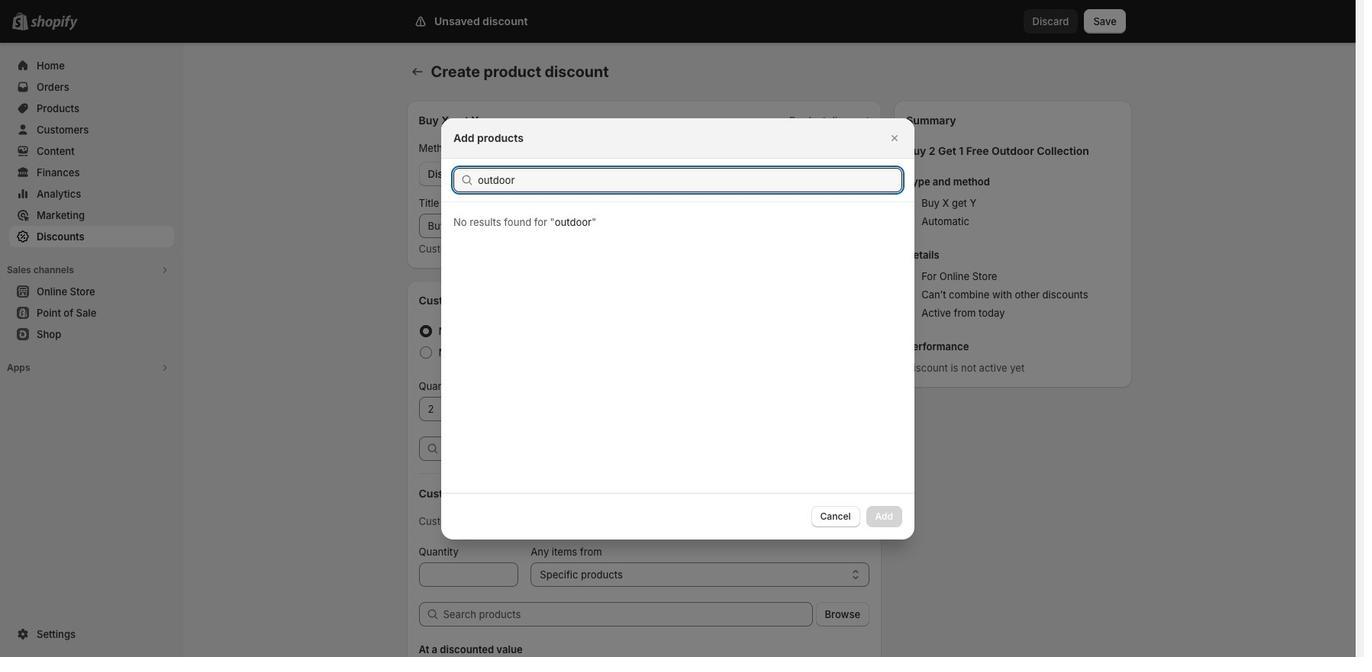 Task type: vqa. For each thing, say whether or not it's contained in the screenshot.
THE COST related to Cost summary
no



Task type: locate. For each thing, give the bounding box(es) containing it.
dialog
[[0, 118, 1356, 539]]



Task type: describe. For each thing, give the bounding box(es) containing it.
Search products text field
[[478, 168, 903, 192]]

shopify image
[[31, 15, 78, 31]]



